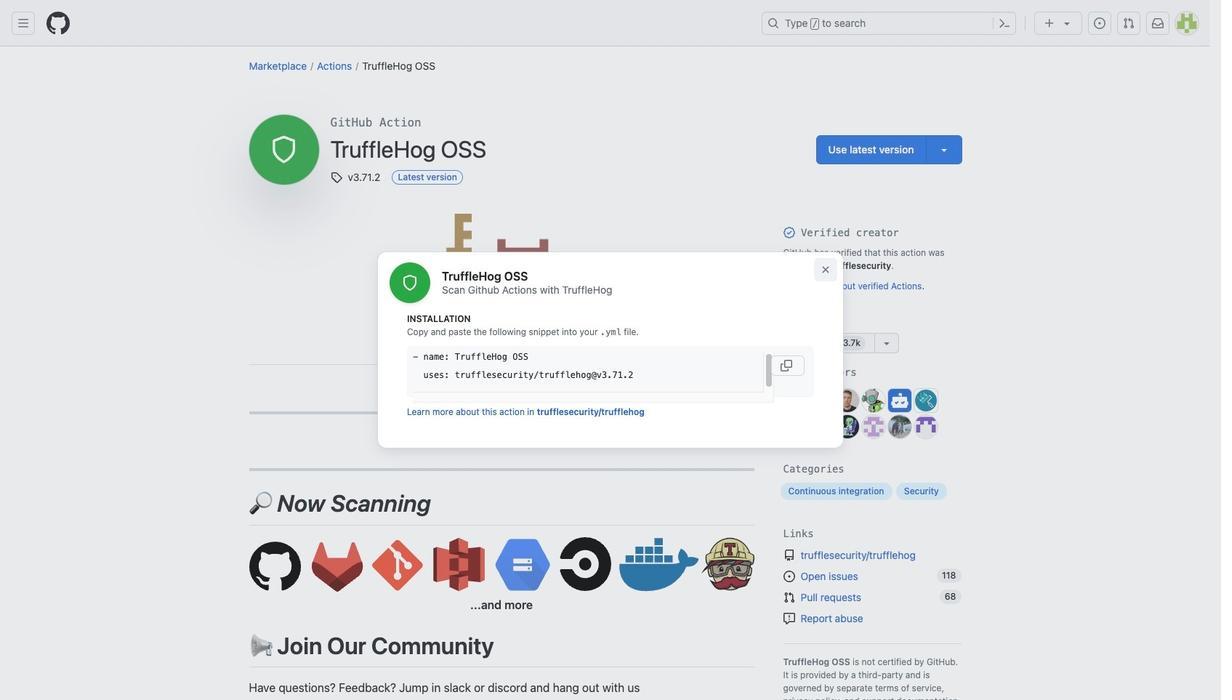 Task type: locate. For each thing, give the bounding box(es) containing it.
add this repository to a list image
[[882, 337, 893, 349]]

verified image
[[784, 227, 795, 239]]

star image
[[793, 337, 805, 349]]

git pull request image
[[1124, 17, 1135, 29]]

triangle down image
[[1062, 17, 1073, 29]]

close image
[[820, 264, 832, 276]]

issue opened image
[[784, 571, 795, 583]]



Task type: vqa. For each thing, say whether or not it's contained in the screenshot.
Notifications icon
yes



Task type: describe. For each thing, give the bounding box(es) containing it.
plus image
[[1044, 17, 1056, 29]]

13748 users starred this repository element
[[834, 336, 866, 351]]

git pull request image
[[784, 592, 795, 604]]

notifications image
[[1153, 17, 1164, 29]]

command palette image
[[999, 17, 1011, 29]]

tag image
[[331, 171, 342, 183]]

report image
[[784, 613, 795, 625]]

copy to clipboard image
[[781, 360, 793, 372]]

choose a version image
[[939, 144, 950, 156]]

homepage image
[[47, 12, 70, 35]]

issue opened image
[[1095, 17, 1106, 29]]

repo image
[[784, 550, 795, 561]]



